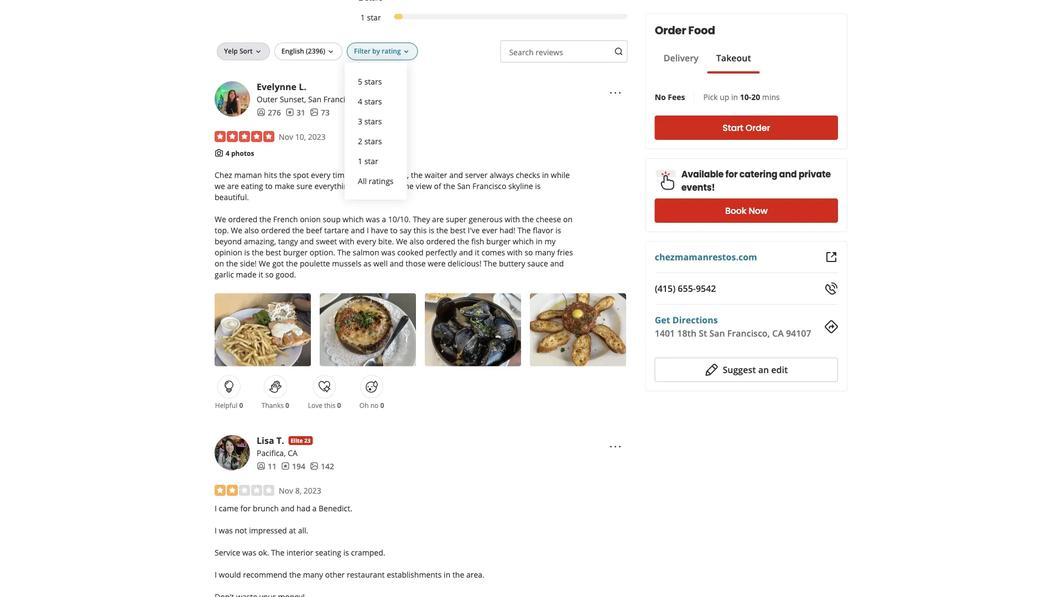 Task type: vqa. For each thing, say whether or not it's contained in the screenshot.
'Support' to the top
no



Task type: locate. For each thing, give the bounding box(es) containing it.
i left have
[[367, 225, 369, 236]]

(0 reactions) element for thanks 0
[[286, 401, 289, 410]]

and down beef
[[300, 236, 314, 247]]

catering
[[740, 168, 778, 180]]

also up cooked
[[410, 236, 424, 247]]

0 vertical spatial 2023
[[308, 131, 326, 142]]

i inside we ordered the french onion soup which was a 10/10. they are super generous with the cheese on top. we also ordered the beef tartare and i have to say this is the best i've ever had! the flavor is beyond amazing, tangy and sweet with every bite. we also ordered the fish burger which in my opinion is the best burger option. the salmon was cooked perfectly and it comes with so many fries on the side! we got the poulette mussels as well and those were delicious! the buttery sauce and garlic made it so good.
[[367, 225, 369, 236]]

tangy
[[278, 236, 298, 247]]

many down the my
[[535, 247, 555, 258]]

photos element for evelynne l.
[[310, 107, 330, 118]]

order inside button
[[746, 122, 771, 134]]

1 vertical spatial ordered
[[261, 225, 290, 236]]

(0 reactions) element right thanks in the left of the page
[[286, 401, 289, 410]]

1 stars from the top
[[365, 76, 382, 87]]

photos element right 194 at the left of page
[[310, 461, 334, 472]]

0 vertical spatial are
[[227, 181, 239, 191]]

ca down 5 stars
[[361, 94, 371, 104]]

2 16 chevron down v2 image from the left
[[402, 47, 411, 56]]

ordered up top.
[[228, 214, 257, 225]]

(2396)
[[306, 46, 325, 56]]

in left while on the top right
[[542, 170, 549, 180]]

filter by rating
[[354, 46, 401, 56]]

this inside we ordered the french onion soup which was a 10/10. they are super generous with the cheese on top. we also ordered the beef tartare and i have to say this is the best i've ever had! the flavor is beyond amazing, tangy and sweet with every bite. we also ordered the fish burger which in my opinion is the best burger option. the salmon was cooked perfectly and it comes with so many fries on the side! we got the poulette mussels as well and those were delicious! the buttery sauce and garlic made it so good.
[[414, 225, 427, 236]]

0 vertical spatial star
[[367, 12, 381, 22]]

24 pencil v2 image
[[705, 364, 719, 377]]

0 vertical spatial for
[[726, 168, 738, 180]]

service inside chez maman hits the spot every time! service is great, the waiter and server always checks in while we are eating to make sure everything is good. also the view of the san francisco skyline is beautiful.
[[353, 170, 379, 180]]

san inside get directions 1401 18th st san francisco, ca 94107
[[710, 328, 725, 340]]

fees
[[668, 92, 685, 102]]

0 right love
[[337, 401, 341, 410]]

1 vertical spatial 1
[[358, 156, 363, 166]]

1 horizontal spatial burger
[[487, 236, 511, 247]]

24 phone v2 image
[[825, 282, 838, 296]]

oh no 0
[[360, 401, 384, 410]]

ok.
[[258, 548, 269, 558]]

edit
[[772, 364, 788, 376]]

1 photos element from the top
[[310, 107, 330, 118]]

16 chevron down v2 image
[[254, 47, 263, 56], [402, 47, 411, 56]]

is up side!
[[244, 247, 250, 258]]

stars right 2
[[365, 136, 382, 146]]

it down the fish
[[475, 247, 480, 258]]

suggest an edit
[[723, 364, 788, 376]]

0 vertical spatial so
[[525, 247, 533, 258]]

0 horizontal spatial ca
[[288, 448, 298, 458]]

on right cheese
[[563, 214, 573, 225]]

in inside chez maman hits the spot every time! service is great, the waiter and server always checks in while we are eating to make sure everything is good. also the view of the san francisco skyline is beautiful.
[[542, 170, 549, 180]]

friends element containing 11
[[257, 461, 277, 472]]

0 vertical spatial francisco,
[[324, 94, 359, 104]]

1 horizontal spatial order
[[746, 122, 771, 134]]

1 horizontal spatial 16 chevron down v2 image
[[402, 47, 411, 56]]

restaurant
[[347, 570, 385, 580]]

1 vertical spatial also
[[410, 236, 424, 247]]

no fees
[[655, 92, 685, 102]]

0 horizontal spatial 4
[[226, 149, 230, 158]]

friends element down pacifica,
[[257, 461, 277, 472]]

0 vertical spatial ca
[[361, 94, 371, 104]]

0 vertical spatial reviews element
[[286, 107, 305, 118]]

san inside evelynne l. outer sunset, san francisco, ca
[[308, 94, 322, 104]]

san inside chez maman hits the spot every time! service is great, the waiter and server always checks in while we are eating to make sure everything is good. also the view of the san francisco skyline is beautiful.
[[457, 181, 471, 191]]

many inside we ordered the french onion soup which was a 10/10. they are super generous with the cheese on top. we also ordered the beef tartare and i have to say this is the best i've ever had! the flavor is beyond amazing, tangy and sweet with every bite. we also ordered the fish burger which in my opinion is the best burger option. the salmon was cooked perfectly and it comes with so many fries on the side! we got the poulette mussels as well and those were delicious! the buttery sauce and garlic made it so good.
[[535, 247, 555, 258]]

chezmamanrestos.com link
[[655, 251, 758, 263]]

1 vertical spatial francisco,
[[728, 328, 770, 340]]

lisa
[[257, 435, 274, 447]]

photos element containing 73
[[310, 107, 330, 118]]

1 vertical spatial 1 star
[[358, 156, 378, 166]]

sweet
[[316, 236, 337, 247]]

0 horizontal spatial 16 chevron down v2 image
[[254, 47, 263, 56]]

0 vertical spatial it
[[475, 247, 480, 258]]

4
[[358, 96, 363, 106], [226, 149, 230, 158]]

the down super
[[437, 225, 448, 236]]

1 horizontal spatial also
[[410, 236, 424, 247]]

francisco, up the 'suggest an edit' button on the bottom
[[728, 328, 770, 340]]

i've
[[468, 225, 480, 236]]

good. inside we ordered the french onion soup which was a 10/10. they are super generous with the cheese on top. we also ordered the beef tartare and i have to say this is the best i've ever had! the flavor is beyond amazing, tangy and sweet with every bite. we also ordered the fish burger which in my opinion is the best burger option. the salmon was cooked perfectly and it comes with so many fries on the side! we got the poulette mussels as well and those were delicious! the buttery sauce and garlic made it so good.
[[276, 269, 296, 280]]

order right start
[[746, 122, 771, 134]]

1 vertical spatial to
[[390, 225, 398, 236]]

so down got
[[265, 269, 274, 280]]

friends element for evelynne l.
[[257, 107, 281, 118]]

the up view
[[411, 170, 423, 180]]

24 directions v2 image
[[825, 320, 838, 334]]

also
[[245, 225, 259, 236], [410, 236, 424, 247]]

it right made
[[259, 269, 263, 280]]

is down 'checks'
[[535, 181, 541, 191]]

thanks
[[262, 401, 284, 410]]

stars inside button
[[365, 136, 382, 146]]

stars for 4 stars
[[365, 96, 382, 106]]

16 chevron down v2 image for yelp sort
[[254, 47, 263, 56]]

1 vertical spatial this
[[324, 401, 336, 410]]

this right love
[[324, 401, 336, 410]]

0 horizontal spatial good.
[[276, 269, 296, 280]]

which
[[343, 214, 364, 225], [513, 236, 534, 247]]

nov for lisa t.
[[279, 486, 293, 496]]

search
[[509, 47, 534, 57]]

5
[[358, 76, 363, 87]]

0 horizontal spatial on
[[215, 258, 224, 269]]

1 vertical spatial so
[[265, 269, 274, 280]]

4 stars from the top
[[365, 136, 382, 146]]

1 16 photos v2 image from the top
[[310, 108, 319, 117]]

0 vertical spatial menu image
[[609, 86, 622, 100]]

i left would
[[215, 570, 217, 580]]

in
[[732, 92, 738, 102], [542, 170, 549, 180], [536, 236, 543, 247], [444, 570, 451, 580]]

  text field
[[501, 40, 628, 62]]

san down server
[[457, 181, 471, 191]]

everything
[[315, 181, 353, 191]]

photo of evelynne l. image
[[215, 81, 250, 117]]

0 horizontal spatial also
[[245, 225, 259, 236]]

0 horizontal spatial this
[[324, 401, 336, 410]]

2 menu image from the top
[[609, 440, 622, 454]]

to inside chez maman hits the spot every time! service is great, the waiter and server always checks in while we are eating to make sure everything is good. also the view of the san francisco skyline is beautiful.
[[265, 181, 273, 191]]

655-
[[678, 283, 696, 295]]

menu image
[[609, 86, 622, 100], [609, 440, 622, 454]]

0 horizontal spatial francisco,
[[324, 94, 359, 104]]

star down 2 stars
[[365, 156, 378, 166]]

soup
[[323, 214, 341, 225]]

2023 right 8,
[[304, 486, 321, 496]]

best down super
[[450, 225, 466, 236]]

0 vertical spatial this
[[414, 225, 427, 236]]

1 vertical spatial 2023
[[304, 486, 321, 496]]

a up have
[[382, 214, 386, 225]]

burger
[[487, 236, 511, 247], [283, 247, 308, 258]]

3 0 from the left
[[337, 401, 341, 410]]

0 vertical spatial 16 photos v2 image
[[310, 108, 319, 117]]

(0 reactions) element right love
[[337, 401, 341, 410]]

also up the amazing,
[[245, 225, 259, 236]]

0 horizontal spatial are
[[227, 181, 239, 191]]

and left private
[[780, 168, 797, 180]]

1 for the filter reviews by 1 star rating element
[[361, 12, 365, 22]]

0 horizontal spatial a
[[312, 503, 317, 514]]

1 horizontal spatial on
[[563, 214, 573, 225]]

0 horizontal spatial which
[[343, 214, 364, 225]]

star for 1 star button
[[365, 156, 378, 166]]

1 vertical spatial 4
[[226, 149, 230, 158]]

0 vertical spatial on
[[563, 214, 573, 225]]

0 horizontal spatial it
[[259, 269, 263, 280]]

1 vertical spatial on
[[215, 258, 224, 269]]

1 vertical spatial nov
[[279, 486, 293, 496]]

every
[[311, 170, 331, 180], [357, 236, 376, 247]]

francisco,
[[324, 94, 359, 104], [728, 328, 770, 340]]

16 chevron down v2 image right sort
[[254, 47, 263, 56]]

ca inside elite 23 pacifica, ca
[[288, 448, 298, 458]]

love this 0
[[308, 401, 341, 410]]

star inside the filter reviews by 1 star rating element
[[367, 12, 381, 22]]

reviews element for evelynne l.
[[286, 107, 305, 118]]

0 right thanks in the left of the page
[[286, 401, 289, 410]]

0 vertical spatial nov
[[279, 131, 293, 142]]

0 horizontal spatial many
[[303, 570, 323, 580]]

1 horizontal spatial san
[[457, 181, 471, 191]]

1 horizontal spatial francisco,
[[728, 328, 770, 340]]

salmon
[[353, 247, 379, 258]]

onion
[[300, 214, 321, 225]]

bite.
[[378, 236, 394, 247]]

stars
[[365, 76, 382, 87], [365, 96, 382, 106], [365, 116, 382, 126], [365, 136, 382, 146]]

2 horizontal spatial ordered
[[426, 236, 456, 247]]

16 chevron down v2 image
[[327, 47, 335, 56]]

the down the amazing,
[[252, 247, 264, 258]]

ca left 94107 at the right bottom of page
[[773, 328, 784, 340]]

0 horizontal spatial service
[[215, 548, 240, 558]]

1 vertical spatial good.
[[276, 269, 296, 280]]

english (2396) button
[[274, 43, 343, 60]]

filter by rating button
[[347, 43, 418, 60]]

reviews element
[[286, 107, 305, 118], [281, 461, 305, 472]]

0 vertical spatial order
[[655, 23, 687, 38]]

2 vertical spatial ca
[[288, 448, 298, 458]]

for right came
[[240, 503, 251, 514]]

1 friends element from the top
[[257, 107, 281, 118]]

server
[[465, 170, 488, 180]]

and right waiter
[[449, 170, 463, 180]]

1 up filter
[[361, 12, 365, 22]]

reviews element containing 194
[[281, 461, 305, 472]]

events!
[[682, 181, 715, 194]]

2 stars button
[[354, 131, 398, 151]]

the right of
[[444, 181, 455, 191]]

0 vertical spatial 1 star
[[361, 12, 381, 22]]

1 horizontal spatial ca
[[361, 94, 371, 104]]

16 camera v2 image
[[215, 149, 224, 158]]

beef
[[306, 225, 322, 236]]

1 vertical spatial 16 photos v2 image
[[310, 462, 319, 471]]

elite
[[291, 437, 303, 445]]

1 inside the filter reviews by 1 star rating element
[[361, 12, 365, 22]]

maman
[[234, 170, 262, 180]]

evelynne l. outer sunset, san francisco, ca
[[257, 81, 371, 104]]

16 friends v2 image
[[257, 462, 266, 471]]

2 horizontal spatial ca
[[773, 328, 784, 340]]

san right st
[[710, 328, 725, 340]]

2 photos element from the top
[[310, 461, 334, 472]]

16 friends v2 image
[[257, 108, 266, 117]]

with up "had!"
[[505, 214, 520, 225]]

4 photos link
[[226, 149, 254, 158]]

every up everything
[[311, 170, 331, 180]]

french
[[273, 214, 298, 225]]

nov 8, 2023
[[279, 486, 321, 496]]

2 vertical spatial ordered
[[426, 236, 456, 247]]

so
[[525, 247, 533, 258], [265, 269, 274, 280]]

0 vertical spatial service
[[353, 170, 379, 180]]

filter reviews by 1 star rating element
[[348, 12, 628, 23]]

many left the "other"
[[303, 570, 323, 580]]

1 vertical spatial san
[[457, 181, 471, 191]]

1 vertical spatial reviews element
[[281, 461, 305, 472]]

with up the buttery
[[507, 247, 523, 258]]

1 horizontal spatial for
[[726, 168, 738, 180]]

san up the 73
[[308, 94, 322, 104]]

takeout tab panel
[[655, 74, 760, 78]]

0 vertical spatial with
[[505, 214, 520, 225]]

1 horizontal spatial many
[[535, 247, 555, 258]]

4 (0 reactions) element from the left
[[380, 401, 384, 410]]

stars down 5 stars button
[[365, 96, 382, 106]]

3 stars from the top
[[365, 116, 382, 126]]

2 friends element from the top
[[257, 461, 277, 472]]

menu image for evelynne l.
[[609, 86, 622, 100]]

1 nov from the top
[[279, 131, 293, 142]]

16 photos v2 image left the 73
[[310, 108, 319, 117]]

16 photos v2 image for evelynne l.
[[310, 108, 319, 117]]

4 stars
[[358, 96, 382, 106]]

2 vertical spatial san
[[710, 328, 725, 340]]

we up top.
[[215, 214, 226, 225]]

got
[[272, 258, 284, 269]]

1 horizontal spatial best
[[450, 225, 466, 236]]

friends element containing 276
[[257, 107, 281, 118]]

stars right 5
[[365, 76, 382, 87]]

photos
[[231, 149, 254, 158]]

0 vertical spatial every
[[311, 170, 331, 180]]

the up the make
[[279, 170, 291, 180]]

0 vertical spatial to
[[265, 181, 273, 191]]

1 vertical spatial menu image
[[609, 440, 622, 454]]

16 photos v2 image
[[310, 108, 319, 117], [310, 462, 319, 471]]

4 up 3
[[358, 96, 363, 106]]

to left say
[[390, 225, 398, 236]]

1 horizontal spatial so
[[525, 247, 533, 258]]

every inside we ordered the french onion soup which was a 10/10. they are super generous with the cheese on top. we also ordered the beef tartare and i have to say this is the best i've ever had! the flavor is beyond amazing, tangy and sweet with every bite. we also ordered the fish burger which in my opinion is the best burger option. the salmon was cooked perfectly and it comes with so many fries on the side! we got the poulette mussels as well and those were delicious! the buttery sauce and garlic made it so good.
[[357, 236, 376, 247]]

a
[[382, 214, 386, 225], [312, 503, 317, 514]]

0 horizontal spatial every
[[311, 170, 331, 180]]

1 inside 1 star button
[[358, 156, 363, 166]]

1 star
[[361, 12, 381, 22], [358, 156, 378, 166]]

1 vertical spatial star
[[365, 156, 378, 166]]

friends element down outer
[[257, 107, 281, 118]]

waiter
[[425, 170, 447, 180]]

20
[[752, 92, 761, 102]]

we
[[215, 181, 225, 191]]

evelynne l. link
[[257, 81, 306, 93]]

0 vertical spatial good.
[[362, 181, 383, 191]]

i for i came for brunch and had a benedict.
[[215, 503, 217, 514]]

get directions 1401 18th st san francisco, ca 94107
[[655, 314, 812, 340]]

helpful
[[215, 401, 238, 410]]

which up tartare
[[343, 214, 364, 225]]

this down they
[[414, 225, 427, 236]]

(0 reactions) element
[[239, 401, 243, 410], [286, 401, 289, 410], [337, 401, 341, 410], [380, 401, 384, 410]]

photos element for lisa t.
[[310, 461, 334, 472]]

it
[[475, 247, 480, 258], [259, 269, 263, 280]]

2 (0 reactions) element from the left
[[286, 401, 289, 410]]

1 star inside button
[[358, 156, 378, 166]]

1 horizontal spatial service
[[353, 170, 379, 180]]

16 chevron down v2 image inside filter by rating dropdown button
[[402, 47, 411, 56]]

4 for 4 stars
[[358, 96, 363, 106]]

0 horizontal spatial san
[[308, 94, 322, 104]]

i for i was not impressed at all.
[[215, 525, 217, 536]]

1 for 1 star button
[[358, 156, 363, 166]]

cooked
[[397, 247, 424, 258]]

elite 23 link
[[289, 437, 313, 445]]

0 vertical spatial photos element
[[310, 107, 330, 118]]

tartare
[[324, 225, 349, 236]]

is down they
[[429, 225, 435, 236]]

thanks 0
[[262, 401, 289, 410]]

friends element
[[257, 107, 281, 118], [257, 461, 277, 472]]

we
[[215, 214, 226, 225], [231, 225, 243, 236], [396, 236, 408, 247], [259, 258, 270, 269]]

for inside available for catering and private events!
[[726, 168, 738, 180]]

order up delivery
[[655, 23, 687, 38]]

stars for 3 stars
[[365, 116, 382, 126]]

a inside we ordered the french onion soup which was a 10/10. they are super generous with the cheese on top. we also ordered the beef tartare and i have to say this is the best i've ever had! the flavor is beyond amazing, tangy and sweet with every bite. we also ordered the fish burger which in my opinion is the best burger option. the salmon was cooked perfectly and it comes with so many fries on the side! we got the poulette mussels as well and those were delicious! the buttery sauce and garlic made it so good.
[[382, 214, 386, 225]]

3 (0 reactions) element from the left
[[337, 401, 341, 410]]

this
[[414, 225, 427, 236], [324, 401, 336, 410]]

ca inside evelynne l. outer sunset, san francisco, ca
[[361, 94, 371, 104]]

get directions link
[[655, 314, 718, 326]]

1 horizontal spatial which
[[513, 236, 534, 247]]

ca
[[361, 94, 371, 104], [773, 328, 784, 340], [288, 448, 298, 458]]

stars right 3
[[365, 116, 382, 126]]

1 vertical spatial a
[[312, 503, 317, 514]]

tab list
[[655, 51, 760, 74]]

1 vertical spatial service
[[215, 548, 240, 558]]

is up 'also'
[[381, 170, 386, 180]]

4 0 from the left
[[380, 401, 384, 410]]

0 vertical spatial a
[[382, 214, 386, 225]]

good. inside chez maman hits the spot every time! service is great, the waiter and server always checks in while we are eating to make sure everything is good. also the view of the san francisco skyline is beautiful.
[[362, 181, 383, 191]]

1 star down 2 stars
[[358, 156, 378, 166]]

which down "had!"
[[513, 236, 534, 247]]

1 vertical spatial photos element
[[310, 461, 334, 472]]

1 horizontal spatial are
[[432, 214, 444, 225]]

for left catering
[[726, 168, 738, 180]]

2 16 photos v2 image from the top
[[310, 462, 319, 471]]

1 (0 reactions) element from the left
[[239, 401, 243, 410]]

1 horizontal spatial a
[[382, 214, 386, 225]]

4 photos
[[226, 149, 254, 158]]

photos element
[[310, 107, 330, 118], [310, 461, 334, 472]]

nov left 8,
[[279, 486, 293, 496]]

ca down elite on the left bottom
[[288, 448, 298, 458]]

reviews element containing 31
[[286, 107, 305, 118]]

0 vertical spatial which
[[343, 214, 364, 225]]

1 down 2
[[358, 156, 363, 166]]

1
[[361, 12, 365, 22], [358, 156, 363, 166]]

(0 reactions) element right "no"
[[380, 401, 384, 410]]

0 horizontal spatial to
[[265, 181, 273, 191]]

1 horizontal spatial every
[[357, 236, 376, 247]]

1 vertical spatial every
[[357, 236, 376, 247]]

1 menu image from the top
[[609, 86, 622, 100]]

delivery
[[664, 52, 699, 64]]

(0 reactions) element for helpful 0
[[239, 401, 243, 410]]

not
[[235, 525, 247, 536]]

star up 'by'
[[367, 12, 381, 22]]

2 nov from the top
[[279, 486, 293, 496]]

2 0 from the left
[[286, 401, 289, 410]]

every up salmon
[[357, 236, 376, 247]]

16 chevron down v2 image right the "rating"
[[402, 47, 411, 56]]

pick up in 10-20 mins
[[704, 92, 780, 102]]

0 vertical spatial ordered
[[228, 214, 257, 225]]

option.
[[310, 247, 335, 258]]

private
[[799, 168, 831, 180]]

those
[[406, 258, 426, 269]]

sure
[[297, 181, 313, 191]]

ordered down french
[[261, 225, 290, 236]]

1 16 chevron down v2 image from the left
[[254, 47, 263, 56]]

best up got
[[266, 247, 281, 258]]

3
[[358, 116, 363, 126]]

menu image for lisa t.
[[609, 440, 622, 454]]

1 horizontal spatial good.
[[362, 181, 383, 191]]

the up tangy
[[292, 225, 304, 236]]

16 chevron down v2 image inside yelp sort dropdown button
[[254, 47, 263, 56]]

was down 'bite.'
[[381, 247, 395, 258]]

the
[[518, 225, 531, 236], [337, 247, 351, 258], [484, 258, 497, 269], [271, 548, 285, 558]]

2 star rating image
[[215, 485, 275, 496]]

photos element right 31
[[310, 107, 330, 118]]

is
[[381, 170, 386, 180], [355, 181, 360, 191], [535, 181, 541, 191], [429, 225, 435, 236], [556, 225, 561, 236], [244, 247, 250, 258], [343, 548, 349, 558]]

(415) 655-9542
[[655, 283, 716, 295]]

i left not
[[215, 525, 217, 536]]

so up the 'sauce'
[[525, 247, 533, 258]]

2 stars from the top
[[365, 96, 382, 106]]

are inside we ordered the french onion soup which was a 10/10. they are super generous with the cheese on top. we also ordered the beef tartare and i have to say this is the best i've ever had! the flavor is beyond amazing, tangy and sweet with every bite. we also ordered the fish burger which in my opinion is the best burger option. the salmon was cooked perfectly and it comes with so many fries on the side! we got the poulette mussels as well and those were delicious! the buttery sauce and garlic made it so good.
[[432, 214, 444, 225]]

with down tartare
[[339, 236, 355, 247]]

the
[[279, 170, 291, 180], [411, 170, 423, 180], [402, 181, 414, 191], [444, 181, 455, 191], [259, 214, 271, 225], [522, 214, 534, 225], [292, 225, 304, 236], [437, 225, 448, 236], [458, 236, 469, 247], [252, 247, 264, 258], [226, 258, 238, 269], [286, 258, 298, 269], [289, 570, 301, 580], [453, 570, 465, 580]]

make
[[275, 181, 295, 191]]

lisa t. link
[[257, 435, 284, 447]]

0 vertical spatial 1
[[361, 12, 365, 22]]

photos element containing 142
[[310, 461, 334, 472]]

star inside 1 star button
[[365, 156, 378, 166]]

(0 reactions) element for oh no 0
[[380, 401, 384, 410]]

1 vertical spatial burger
[[283, 247, 308, 258]]

4 inside button
[[358, 96, 363, 106]]

1 vertical spatial for
[[240, 503, 251, 514]]

16 photos v2 image left 142
[[310, 462, 319, 471]]

1 vertical spatial are
[[432, 214, 444, 225]]

in right up
[[732, 92, 738, 102]]



Task type: describe. For each thing, give the bounding box(es) containing it.
and down fries
[[550, 258, 564, 269]]

suggest
[[723, 364, 756, 376]]

and up the delicious!
[[459, 247, 473, 258]]

takeout
[[717, 52, 751, 64]]

stars for 2 stars
[[365, 136, 382, 146]]

and inside available for catering and private events!
[[780, 168, 797, 180]]

fish
[[471, 236, 485, 247]]

3 stars button
[[354, 111, 398, 131]]

was left ok.
[[242, 548, 256, 558]]

yelp sort button
[[217, 43, 270, 60]]

are inside chez maman hits the spot every time! service is great, the waiter and server always checks in while we are eating to make sure everything is good. also the view of the san francisco skyline is beautiful.
[[227, 181, 239, 191]]

2023 for evelynne l.
[[308, 131, 326, 142]]

spot
[[293, 170, 309, 180]]

tab list containing delivery
[[655, 51, 760, 74]]

2023 for lisa t.
[[304, 486, 321, 496]]

the down comes
[[484, 258, 497, 269]]

1 0 from the left
[[239, 401, 243, 410]]

opinion
[[215, 247, 242, 258]]

1 vertical spatial many
[[303, 570, 323, 580]]

my
[[545, 236, 556, 247]]

0 vertical spatial also
[[245, 225, 259, 236]]

and left had
[[281, 503, 295, 514]]

1 vertical spatial which
[[513, 236, 534, 247]]

side!
[[240, 258, 257, 269]]

and inside chez maman hits the spot every time! service is great, the waiter and server always checks in while we are eating to make sure everything is good. also the view of the san francisco skyline is beautiful.
[[449, 170, 463, 180]]

0 horizontal spatial order
[[655, 23, 687, 38]]

the right got
[[286, 258, 298, 269]]

every inside chez maman hits the spot every time! service is great, the waiter and server always checks in while we are eating to make sure everything is good. also the view of the san francisco skyline is beautiful.
[[311, 170, 331, 180]]

search image
[[615, 47, 624, 56]]

we ordered the french onion soup which was a 10/10. they are super generous with the cheese on top. we also ordered the beef tartare and i have to say this is the best i've ever had! the flavor is beyond amazing, tangy and sweet with every bite. we also ordered the fish burger which in my opinion is the best burger option. the salmon was cooked perfectly and it comes with so many fries on the side! we got the poulette mussels as well and those were delicious! the buttery sauce and garlic made it so good.
[[215, 214, 573, 280]]

by
[[372, 46, 380, 56]]

194
[[292, 461, 305, 472]]

the left french
[[259, 214, 271, 225]]

ca inside get directions 1401 18th st san francisco, ca 94107
[[773, 328, 784, 340]]

of
[[434, 181, 442, 191]]

10/10.
[[388, 214, 411, 225]]

fries
[[557, 247, 573, 258]]

nov 10, 2023
[[279, 131, 326, 142]]

as
[[364, 258, 372, 269]]

comes
[[482, 247, 505, 258]]

also
[[385, 181, 400, 191]]

the left area.
[[453, 570, 465, 580]]

16 review v2 image
[[286, 108, 294, 117]]

cramped.
[[351, 548, 385, 558]]

available for catering and private events!
[[682, 168, 831, 194]]

francisco
[[473, 181, 507, 191]]

1 vertical spatial it
[[259, 269, 263, 280]]

0 vertical spatial best
[[450, 225, 466, 236]]

9542
[[696, 283, 716, 295]]

francisco, inside evelynne l. outer sunset, san francisco, ca
[[324, 94, 359, 104]]

impressed
[[249, 525, 287, 536]]

friends element for lisa t.
[[257, 461, 277, 472]]

in left area.
[[444, 570, 451, 580]]

checks
[[516, 170, 540, 180]]

star for the filter reviews by 1 star rating element
[[367, 12, 381, 22]]

english
[[282, 46, 304, 56]]

yelp
[[224, 46, 238, 56]]

lisa t.
[[257, 435, 284, 447]]

start order button
[[655, 116, 838, 140]]

garlic
[[215, 269, 234, 280]]

94107
[[786, 328, 812, 340]]

sort
[[240, 46, 253, 56]]

love
[[308, 401, 323, 410]]

l.
[[299, 81, 306, 93]]

was left not
[[219, 525, 233, 536]]

directions
[[673, 314, 718, 326]]

16 review v2 image
[[281, 462, 290, 471]]

1 horizontal spatial ordered
[[261, 225, 290, 236]]

time!
[[333, 170, 351, 180]]

the left the fish
[[458, 236, 469, 247]]

4 for 4 photos
[[226, 149, 230, 158]]

the down great,
[[402, 181, 414, 191]]

1 horizontal spatial it
[[475, 247, 480, 258]]

up
[[720, 92, 730, 102]]

2 vertical spatial with
[[507, 247, 523, 258]]

mussels
[[332, 258, 362, 269]]

1 vertical spatial with
[[339, 236, 355, 247]]

1 star for 1 star button
[[358, 156, 378, 166]]

is right seating
[[343, 548, 349, 558]]

no
[[655, 92, 666, 102]]

rating
[[382, 46, 401, 56]]

all ratings
[[358, 176, 394, 186]]

i for i would recommend the many other restaurant establishments in the area.
[[215, 570, 217, 580]]

yelp sort
[[224, 46, 253, 56]]

10-
[[740, 92, 752, 102]]

the up the flavor
[[522, 214, 534, 225]]

the up mussels
[[337, 247, 351, 258]]

start
[[723, 122, 744, 134]]

the down opinion
[[226, 258, 238, 269]]

4 stars button
[[354, 91, 398, 111]]

16 chevron down v2 image for filter by rating
[[402, 47, 411, 56]]

10,
[[295, 131, 306, 142]]

was up have
[[366, 214, 380, 225]]

0 horizontal spatial best
[[266, 247, 281, 258]]

mins
[[763, 92, 780, 102]]

sunset,
[[280, 94, 306, 104]]

had!
[[500, 225, 516, 236]]

evelynne
[[257, 81, 297, 93]]

1401
[[655, 328, 675, 340]]

beyond
[[215, 236, 242, 247]]

142
[[321, 461, 334, 472]]

is up the my
[[556, 225, 561, 236]]

1 star for the filter reviews by 1 star rating element
[[361, 12, 381, 22]]

flavor
[[533, 225, 554, 236]]

no
[[371, 401, 379, 410]]

5 stars
[[358, 76, 382, 87]]

chez
[[215, 170, 232, 180]]

amazing,
[[244, 236, 276, 247]]

and right tartare
[[351, 225, 365, 236]]

24 external link v2 image
[[825, 251, 838, 264]]

photo of lisa t. image
[[215, 435, 250, 471]]

the right "had!"
[[518, 225, 531, 236]]

hits
[[264, 170, 277, 180]]

all.
[[298, 525, 308, 536]]

0 horizontal spatial for
[[240, 503, 251, 514]]

skyline
[[509, 181, 533, 191]]

chezmamanrestos.com
[[655, 251, 758, 263]]

outer
[[257, 94, 278, 104]]

in inside we ordered the french onion soup which was a 10/10. they are super generous with the cheese on top. we also ordered the beef tartare and i have to say this is the best i've ever had! the flavor is beyond amazing, tangy and sweet with every bite. we also ordered the fish burger which in my opinion is the best burger option. the salmon was cooked perfectly and it comes with so many fries on the side! we got the poulette mussels as well and those were delicious! the buttery sauce and garlic made it so good.
[[536, 236, 543, 247]]

is right everything
[[355, 181, 360, 191]]

they
[[413, 214, 430, 225]]

we up beyond
[[231, 225, 243, 236]]

all ratings button
[[354, 171, 398, 191]]

stars for 5 stars
[[365, 76, 382, 87]]

pacifica,
[[257, 448, 286, 458]]

reviews element for lisa t.
[[281, 461, 305, 472]]

the right ok.
[[271, 548, 285, 558]]

5 star rating image
[[215, 131, 275, 142]]

1 star button
[[354, 151, 398, 171]]

well
[[374, 258, 388, 269]]

we left got
[[259, 258, 270, 269]]

5 stars button
[[354, 71, 398, 91]]

francisco, inside get directions 1401 18th st san francisco, ca 94107
[[728, 328, 770, 340]]

(0 reactions) element for love this 0
[[337, 401, 341, 410]]

filter
[[354, 46, 371, 56]]

and right well
[[390, 258, 404, 269]]

we down say
[[396, 236, 408, 247]]

while
[[551, 170, 570, 180]]

18th
[[678, 328, 697, 340]]

ever
[[482, 225, 498, 236]]

0 horizontal spatial so
[[265, 269, 274, 280]]

nov for evelynne l.
[[279, 131, 293, 142]]

16 photos v2 image for lisa t.
[[310, 462, 319, 471]]

had
[[297, 503, 310, 514]]

0 vertical spatial burger
[[487, 236, 511, 247]]

3 stars
[[358, 116, 382, 126]]

area.
[[467, 570, 485, 580]]

pick
[[704, 92, 718, 102]]

to inside we ordered the french onion soup which was a 10/10. they are super generous with the cheese on top. we also ordered the beef tartare and i have to say this is the best i've ever had! the flavor is beyond amazing, tangy and sweet with every bite. we also ordered the fish burger which in my opinion is the best burger option. the salmon was cooked perfectly and it comes with so many fries on the side! we got the poulette mussels as well and those were delicious! the buttery sauce and garlic made it so good.
[[390, 225, 398, 236]]

always
[[490, 170, 514, 180]]

all
[[358, 176, 367, 186]]

would
[[219, 570, 241, 580]]

beautiful.
[[215, 192, 249, 202]]

great,
[[388, 170, 409, 180]]

chez maman hits the spot every time! service is great, the waiter and server always checks in while we are eating to make sure everything is good. also the view of the san francisco skyline is beautiful.
[[215, 170, 570, 202]]

the down interior
[[289, 570, 301, 580]]



